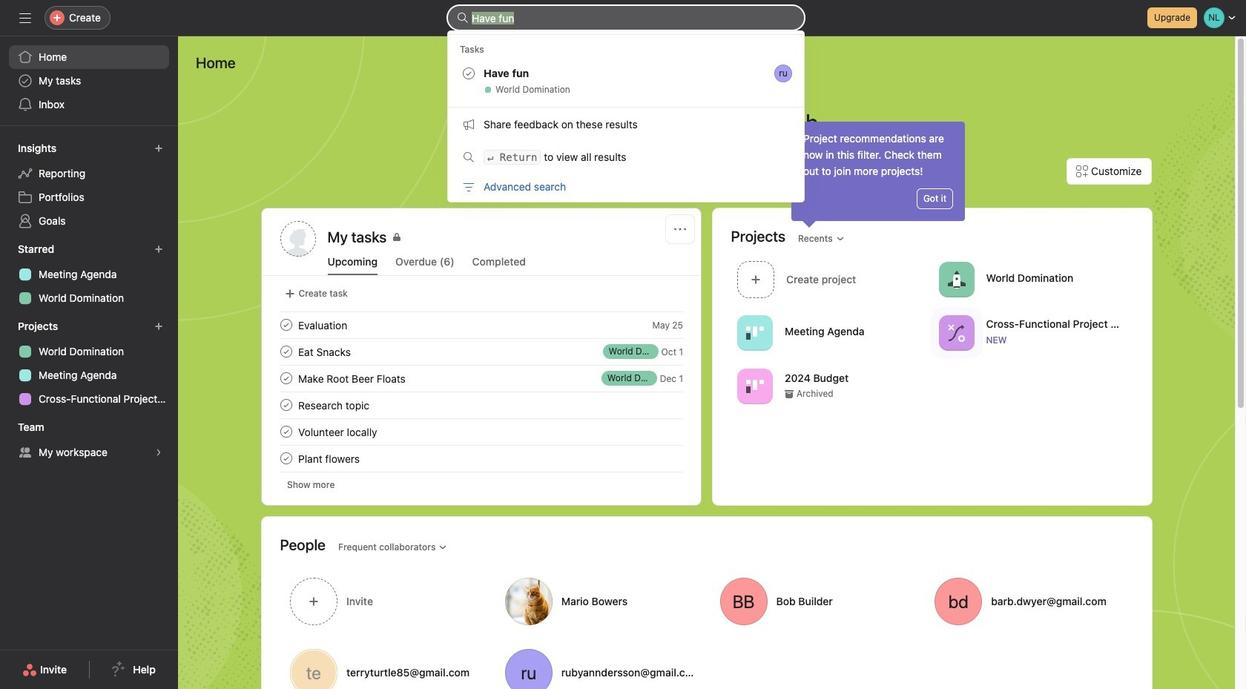 Task type: vqa. For each thing, say whether or not it's contained in the screenshot.
1st Mark complete image from the bottom of the page
yes



Task type: describe. For each thing, give the bounding box(es) containing it.
2 mark complete image from the top
[[277, 396, 295, 414]]

actions image
[[674, 223, 686, 235]]

hide sidebar image
[[19, 12, 31, 24]]

add profile photo image
[[280, 221, 316, 257]]

3 list item from the top
[[262, 365, 701, 392]]

mark complete checkbox for fifth list item from the bottom
[[277, 316, 295, 334]]

see details, my workspace image
[[154, 448, 163, 457]]

rocket image
[[948, 270, 965, 288]]

Mark complete checkbox
[[277, 450, 295, 467]]

insights element
[[0, 135, 178, 236]]

5 list item from the top
[[262, 445, 701, 472]]

mark complete checkbox for 2nd list item from the top
[[277, 343, 295, 361]]

mark complete image for mark complete checkbox for 2nd list item from the top
[[277, 343, 295, 361]]

2 list item from the top
[[262, 338, 701, 365]]

add items to starred image
[[154, 245, 163, 254]]

3 mark complete image from the top
[[277, 423, 295, 441]]

projects element
[[0, 313, 178, 414]]

prominent image
[[457, 12, 469, 24]]



Task type: locate. For each thing, give the bounding box(es) containing it.
line_and_symbols image
[[948, 324, 965, 342]]

3 mark complete checkbox from the top
[[277, 370, 295, 387]]

4 mark complete image from the top
[[277, 450, 295, 467]]

global element
[[0, 36, 178, 125]]

teams element
[[0, 414, 178, 467]]

Mark complete checkbox
[[277, 316, 295, 334], [277, 343, 295, 361], [277, 370, 295, 387], [277, 396, 295, 414], [277, 423, 295, 441]]

1 list item from the top
[[262, 312, 701, 338]]

0 vertical spatial mark complete image
[[277, 316, 295, 334]]

mark complete image
[[277, 316, 295, 334], [277, 343, 295, 361]]

1 mark complete image from the top
[[277, 316, 295, 334]]

list item
[[262, 312, 701, 338], [262, 338, 701, 365], [262, 365, 701, 392], [262, 392, 701, 419], [262, 445, 701, 472]]

2 mark complete image from the top
[[277, 343, 295, 361]]

None field
[[448, 6, 804, 30]]

4 list item from the top
[[262, 392, 701, 419]]

new insights image
[[154, 144, 163, 153]]

1 vertical spatial mark complete image
[[277, 343, 295, 361]]

starred element
[[0, 236, 178, 313]]

mark complete checkbox for 2nd list item from the bottom
[[277, 396, 295, 414]]

mark complete image for fifth list item from the bottom's mark complete checkbox
[[277, 316, 295, 334]]

new project or portfolio image
[[154, 322, 163, 331]]

2 mark complete checkbox from the top
[[277, 343, 295, 361]]

tooltip
[[792, 122, 965, 226]]

1 mark complete image from the top
[[277, 370, 295, 387]]

1 mark complete checkbox from the top
[[277, 316, 295, 334]]

board image
[[746, 324, 764, 342]]

board image
[[746, 377, 764, 395]]

Search tasks, projects, and more text field
[[448, 6, 804, 30]]

mark complete checkbox for third list item from the bottom
[[277, 370, 295, 387]]

5 mark complete checkbox from the top
[[277, 423, 295, 441]]

4 mark complete checkbox from the top
[[277, 396, 295, 414]]

mark complete image
[[277, 370, 295, 387], [277, 396, 295, 414], [277, 423, 295, 441], [277, 450, 295, 467]]



